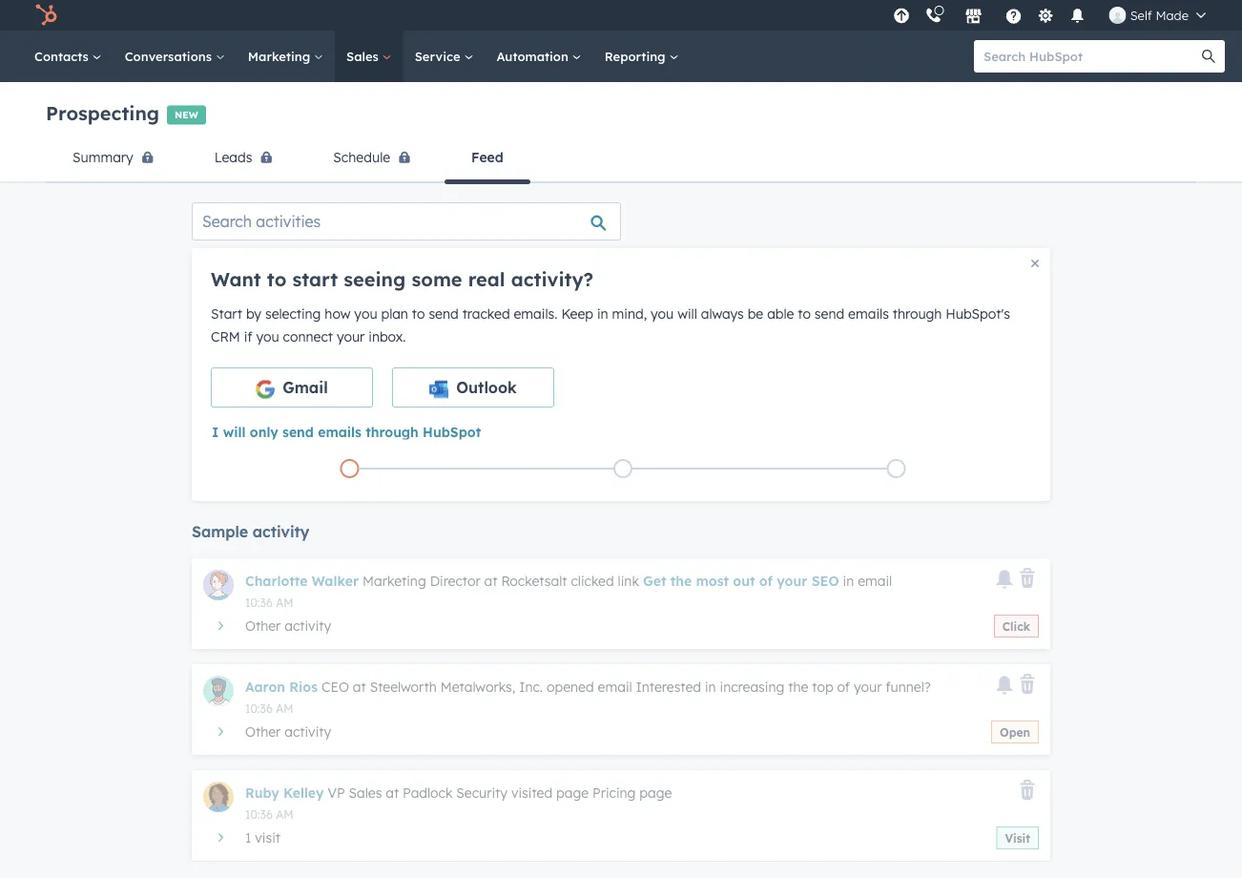 Task type: locate. For each thing, give the bounding box(es) containing it.
summary link
[[46, 135, 188, 182]]

prospecting
[[46, 101, 160, 125]]

leads
[[215, 149, 252, 166]]

marketing link
[[237, 31, 335, 82]]

leads link
[[188, 135, 307, 182]]

summary
[[73, 149, 133, 166]]

schedule link
[[307, 135, 445, 182]]

hubspot link
[[23, 4, 72, 27]]

made
[[1156, 7, 1189, 23]]

automation
[[497, 48, 572, 64]]

self made button
[[1098, 0, 1218, 31]]

upgrade link
[[890, 5, 914, 25]]

service
[[415, 48, 464, 64]]

conversations link
[[113, 31, 237, 82]]

automation link
[[485, 31, 593, 82]]

navigation
[[46, 135, 1197, 184]]

contacts link
[[23, 31, 113, 82]]

contacts
[[34, 48, 92, 64]]

help image
[[1006, 9, 1023, 26]]

self made menu
[[888, 0, 1220, 31]]

marketing
[[248, 48, 314, 64]]

feed link
[[445, 135, 531, 184]]

notifications button
[[1062, 0, 1095, 31]]

settings image
[[1038, 8, 1055, 25]]

search image
[[1203, 50, 1216, 63]]

schedule
[[333, 149, 391, 166]]

new
[[175, 109, 198, 121]]



Task type: vqa. For each thing, say whether or not it's contained in the screenshot.
Ascending sort. Press to sort descending. element
no



Task type: describe. For each thing, give the bounding box(es) containing it.
sales link
[[335, 31, 403, 82]]

calling icon button
[[918, 3, 950, 28]]

reporting link
[[593, 31, 691, 82]]

Search HubSpot search field
[[975, 40, 1208, 73]]

service link
[[403, 31, 485, 82]]

conversations
[[125, 48, 216, 64]]

feed
[[472, 149, 504, 166]]

marketplaces button
[[954, 0, 994, 31]]

hubspot image
[[34, 4, 57, 27]]

help button
[[998, 0, 1031, 31]]

navigation containing summary
[[46, 135, 1197, 184]]

sales
[[347, 48, 382, 64]]

marketplaces image
[[966, 9, 983, 26]]

upgrade image
[[894, 8, 911, 25]]

notifications image
[[1070, 9, 1087, 26]]

search button
[[1193, 40, 1226, 73]]

settings link
[[1034, 5, 1058, 25]]

reporting
[[605, 48, 670, 64]]

self made
[[1131, 7, 1189, 23]]

ruby anderson image
[[1110, 7, 1127, 24]]

calling icon image
[[926, 7, 943, 25]]

self
[[1131, 7, 1153, 23]]



